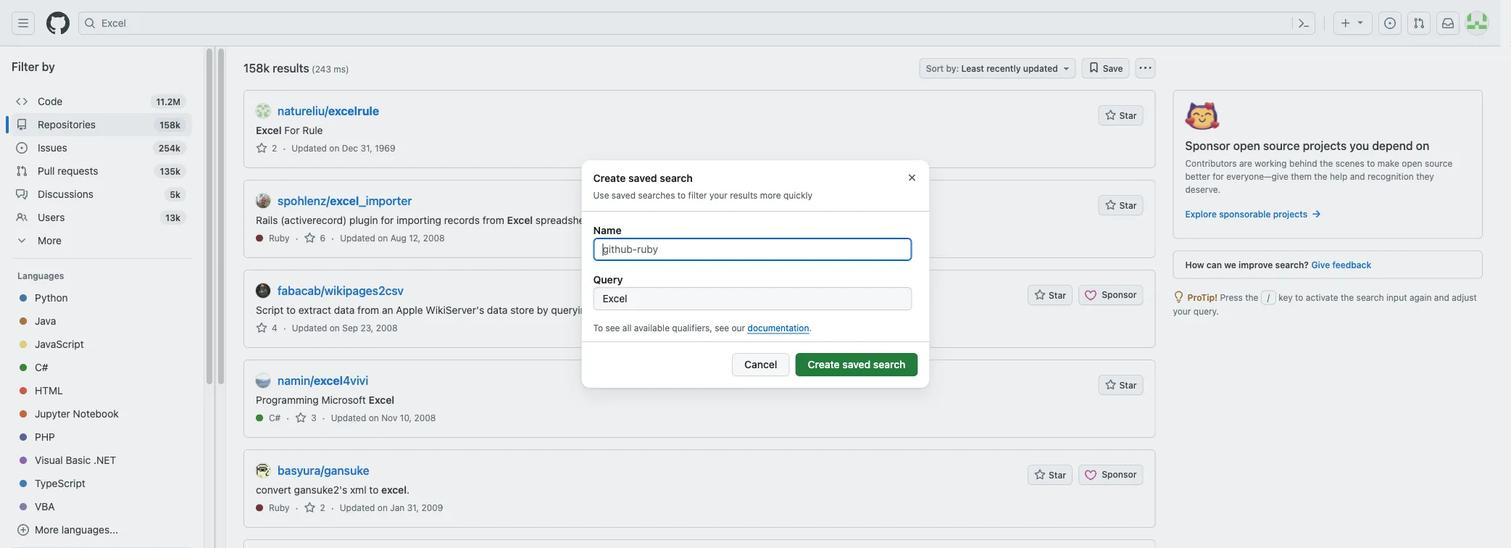 Task type: vqa. For each thing, say whether or not it's contained in the screenshot.


Task type: locate. For each thing, give the bounding box(es) containing it.
create for create saved search use saved searches to filter your results more quickly
[[593, 172, 626, 184]]

0 horizontal spatial from
[[358, 304, 379, 316]]

on left aug
[[378, 233, 388, 243]]

to right script
[[286, 304, 296, 316]]

by:
[[947, 63, 959, 73]]

star for natureliu/ excelrule
[[1120, 110, 1137, 120]]

ruby language element for basyura/gansuke
[[269, 501, 290, 514]]

to see all available qualifiers, see our documentation .
[[593, 323, 812, 333]]

c# language element
[[269, 411, 281, 425]]

1 vertical spatial 158k
[[160, 120, 181, 130]]

2 vertical spatial search
[[874, 359, 906, 371]]

to left filter
[[678, 190, 686, 200]]

1 vertical spatial sponsor
[[1102, 290, 1137, 300]]

1 horizontal spatial 31,
[[407, 503, 419, 513]]

saved up searches
[[629, 172, 657, 184]]

search up searches
[[660, 172, 693, 184]]

updated inside · updated on aug 12, 2008
[[340, 233, 375, 243]]

excel inside button
[[102, 17, 126, 29]]

0 horizontal spatial .
[[407, 484, 410, 496]]

0 horizontal spatial 2 link
[[256, 142, 277, 155]]

source up the working at the top right
[[1264, 138, 1300, 152]]

0 vertical spatial sponsor
[[1186, 138, 1231, 152]]

triangle down image
[[1355, 16, 1367, 28]]

and right again
[[1435, 293, 1450, 303]]

data up · updated on sep 23, 2008
[[334, 304, 355, 316]]

ruby for basyura/gansuke
[[269, 503, 290, 513]]

sc 9kayk9 0 image down them
[[1311, 208, 1323, 220]]

on left nov
[[369, 413, 379, 423]]

more down vba at left
[[35, 524, 59, 536]]

·
[[283, 142, 286, 154], [295, 232, 298, 244], [331, 232, 334, 244], [283, 322, 286, 334], [287, 412, 289, 424], [322, 412, 325, 424], [295, 502, 298, 514], [331, 502, 334, 514]]

2 link
[[256, 142, 277, 155], [304, 501, 325, 514]]

4 link
[[256, 322, 278, 335]]

by right the store on the bottom left of the page
[[537, 304, 549, 316]]

4
[[272, 323, 278, 333]]

source up they
[[1425, 158, 1453, 169]]

sc 9kayk9 0 image left issues
[[16, 142, 28, 154]]

git pull request image
[[1414, 17, 1425, 29]]

c# link
[[12, 356, 192, 379]]

2 see from the left
[[715, 323, 730, 333]]

1 vertical spatial by
[[537, 304, 549, 316]]

sc 9kayk9 0 image left pull
[[16, 165, 28, 177]]

behind
[[1290, 158, 1318, 169]]

more
[[760, 190, 781, 200]]

languages element
[[6, 286, 198, 548]]

updated inside '· updated on nov 10, 2008'
[[331, 413, 366, 423]]

querying
[[551, 304, 592, 316]]

scenes
[[1336, 158, 1365, 169]]

ruby for spohlenz/
[[269, 233, 290, 243]]

sc 9kayk9 0 image
[[16, 119, 28, 131], [256, 142, 268, 154], [16, 189, 28, 200], [304, 232, 316, 244], [256, 322, 268, 334]]

see left all
[[606, 323, 620, 333]]

1 horizontal spatial from
[[483, 214, 504, 226]]

1 horizontal spatial data
[[487, 304, 508, 316]]

2008 inside '· updated on nov 10, 2008'
[[414, 413, 436, 423]]

158k inside filter by element
[[160, 120, 181, 130]]

sc 9kayk9 0 image left the 4
[[256, 322, 268, 334]]

ruby language element
[[269, 232, 290, 245], [269, 501, 290, 514]]

1 sponsor link from the top
[[1079, 285, 1144, 305]]

on left jan
[[378, 503, 388, 513]]

vba link
[[12, 495, 192, 518]]

store
[[511, 304, 534, 316]]

0 vertical spatial for
[[1213, 171, 1225, 182]]

2 for 2 link to the left
[[272, 143, 277, 153]]

· right the 4
[[283, 322, 286, 334]]

sc 9kayk9 0 image left 3
[[295, 412, 307, 424]]

1 horizontal spatial c#
[[269, 413, 281, 423]]

java link
[[12, 310, 192, 333]]

homepage image
[[46, 12, 70, 35]]

2008 for 4vivi
[[414, 413, 436, 423]]

sc 9kayk9 0 image down excel for rule
[[256, 142, 268, 154]]

how can we improve search? give feedback
[[1186, 260, 1372, 270]]

1 horizontal spatial .
[[809, 323, 812, 333]]

create inside button
[[808, 359, 840, 371]]

your inside create saved search use saved searches to filter your results more quickly
[[710, 190, 728, 200]]

0 horizontal spatial see
[[606, 323, 620, 333]]

programming microsoft excel
[[256, 394, 395, 406]]

python link
[[12, 286, 192, 310]]

.
[[809, 323, 812, 333], [407, 484, 410, 496]]

0 horizontal spatial your
[[710, 190, 728, 200]]

apple
[[396, 304, 423, 316]]

3 link
[[295, 411, 317, 425]]

excel left the spreadsheets
[[507, 214, 533, 226]]

0 vertical spatial sponsor link
[[1079, 285, 1144, 305]]

star button for 4vivi
[[1099, 375, 1144, 395]]

star button for _importer
[[1099, 195, 1144, 215]]

0 vertical spatial c#
[[35, 361, 48, 373]]

158k left the (
[[244, 61, 270, 75]]

updated inside · updated on jan 31, 2009
[[340, 503, 375, 513]]

0 horizontal spatial data
[[334, 304, 355, 316]]

1 see from the left
[[606, 323, 620, 333]]

saved right use
[[612, 190, 636, 200]]

issue opened image
[[1385, 17, 1396, 29]]

create up use
[[593, 172, 626, 184]]

search inside button
[[874, 359, 906, 371]]

package icon image
[[1186, 102, 1220, 130]]

1 horizontal spatial search
[[874, 359, 906, 371]]

on for · updated on nov 10, 2008
[[369, 413, 379, 423]]

spreadsheets
[[536, 214, 599, 226]]

1 vertical spatial your
[[1174, 306, 1192, 316]]

excel
[[102, 17, 126, 29], [256, 124, 282, 136], [507, 214, 533, 226], [369, 394, 395, 406]]

1 horizontal spatial and
[[1435, 293, 1450, 303]]

contributors
[[1186, 158, 1237, 169]]

updated inside · updated on dec 31, 1969
[[292, 143, 327, 153]]

to right key
[[1296, 293, 1304, 303]]

0 vertical spatial .
[[809, 323, 812, 333]]

open up are
[[1234, 138, 1261, 152]]

sponsor inside "sponsor open source projects you depend on contributors are working behind the scenes to make open source better for everyone—give them the help and recognition they deserve."
[[1186, 138, 1231, 152]]

for down contributors
[[1213, 171, 1225, 182]]

explore
[[1186, 209, 1217, 219]]

1 vertical spatial 2
[[320, 503, 325, 513]]

2 link down excel for rule
[[256, 142, 277, 155]]

1 horizontal spatial open
[[1403, 158, 1423, 169]]

search inside create saved search use saved searches to filter your results more quickly
[[660, 172, 693, 184]]

2008 inside · updated on aug 12, 2008
[[423, 233, 445, 243]]

158k results ( 243 ms )
[[244, 61, 349, 75]]

1 horizontal spatial your
[[1174, 306, 1192, 316]]

sc 9kayk9 0 image inside 6 link
[[304, 232, 316, 244]]

sponsor for basyura/gansuke
[[1102, 470, 1137, 480]]

star for _importer
[[1120, 200, 1137, 210]]

data
[[334, 304, 355, 316], [487, 304, 508, 316]]

quickly
[[784, 190, 813, 200]]

creates
[[691, 304, 727, 316]]

results
[[273, 61, 309, 75], [730, 190, 758, 200]]

namin/ excel 4vivi
[[278, 374, 368, 388]]

· right c# language element
[[287, 412, 289, 424]]

1 vertical spatial 2008
[[376, 323, 398, 333]]

input
[[1387, 293, 1408, 303]]

1 vertical spatial 31,
[[407, 503, 419, 513]]

1 vertical spatial excel
[[314, 374, 343, 388]]

sc 9kayk9 0 image left discussions
[[16, 189, 28, 200]]

projects down them
[[1274, 209, 1308, 219]]

0 vertical spatial ruby language element
[[269, 232, 290, 245]]

0 vertical spatial projects
[[1303, 138, 1347, 152]]

search left input
[[1357, 293, 1385, 303]]

file
[[812, 304, 826, 316]]

1 vertical spatial projects
[[1274, 209, 1308, 219]]

search for create saved search use saved searches to filter your results more quickly
[[660, 172, 693, 184]]

1 ruby language element from the top
[[269, 232, 290, 245]]

ruby language element down convert
[[269, 501, 290, 514]]

0 vertical spatial saved
[[629, 172, 657, 184]]

ms
[[334, 64, 346, 74]]

0 horizontal spatial results
[[273, 61, 309, 75]]

namin/
[[278, 374, 314, 388]]

explore sponsorable projects link
[[1186, 208, 1471, 227]]

on inside · updated on jan 31, 2009
[[378, 503, 388, 513]]

on inside · updated on aug 12, 2008
[[378, 233, 388, 243]]

· down gansuke2's
[[295, 502, 298, 514]]

2 ruby language element from the top
[[269, 501, 290, 514]]

search?
[[1276, 260, 1309, 270]]

sc 9kayk9 0 image left save
[[1089, 62, 1100, 73]]

1 vertical spatial sponsor link
[[1079, 465, 1144, 485]]

more element
[[12, 229, 192, 252]]

saved inside button
[[843, 359, 871, 371]]

2008 inside · updated on sep 23, 2008
[[376, 323, 398, 333]]

0 vertical spatial open
[[1234, 138, 1261, 152]]

updated down microsoft
[[331, 413, 366, 423]]

your
[[710, 190, 728, 200], [1174, 306, 1192, 316]]

0 vertical spatial 158k
[[244, 61, 270, 75]]

1 horizontal spatial create
[[808, 359, 840, 371]]

sc 9kayk9 0 image
[[1089, 62, 1100, 73], [16, 96, 28, 107], [16, 142, 28, 154], [16, 165, 28, 177], [1311, 208, 1323, 220], [16, 212, 28, 223], [16, 235, 28, 247], [1174, 291, 1185, 303], [295, 412, 307, 424], [304, 502, 316, 514]]

repositories
[[38, 119, 96, 131]]

on inside '· updated on nov 10, 2008'
[[369, 413, 379, 423]]

create down file
[[808, 359, 840, 371]]

1 vertical spatial create
[[808, 359, 840, 371]]

open
[[1234, 138, 1261, 152], [1403, 158, 1423, 169]]

1 horizontal spatial 2
[[320, 503, 325, 513]]

typescript link
[[12, 472, 192, 495]]

1 vertical spatial 2 link
[[304, 501, 325, 514]]

sc 9kayk9 0 image down gansuke2's
[[304, 502, 316, 514]]

1 vertical spatial ruby language element
[[269, 501, 290, 514]]

sc 9kayk9 0 image for 4
[[256, 322, 268, 334]]

0 vertical spatial excel
[[330, 194, 359, 208]]

0 horizontal spatial search
[[660, 172, 693, 184]]

from right records
[[483, 214, 504, 226]]

1 horizontal spatial see
[[715, 323, 730, 333]]

filter
[[12, 60, 39, 74]]

more inside button
[[35, 524, 59, 536]]

by right 'filter' on the top left of page
[[42, 60, 55, 74]]

sc 9kayk9 0 image for 6
[[304, 232, 316, 244]]

and inside key to activate the search input again and adjust your query.
[[1435, 293, 1450, 303]]

0 horizontal spatial for
[[381, 214, 394, 226]]

documentation
[[748, 323, 809, 333]]

rails
[[256, 214, 278, 226]]

31, right jan
[[407, 503, 419, 513]]

31,
[[361, 143, 373, 153], [407, 503, 419, 513]]

1 ruby from the top
[[269, 233, 290, 243]]

0 vertical spatial 31,
[[361, 143, 373, 153]]

_importer
[[359, 194, 412, 208]]

2008 right "10,"
[[414, 413, 436, 423]]

the right activate
[[1341, 293, 1355, 303]]

excel right homepage image
[[102, 17, 126, 29]]

sponsorable
[[1220, 209, 1271, 219]]

10,
[[400, 413, 412, 423]]

updated for spohlenz/
[[340, 233, 375, 243]]

1 horizontal spatial for
[[1213, 171, 1225, 182]]

source
[[1264, 138, 1300, 152], [1425, 158, 1453, 169]]

2 down gansuke2's
[[320, 503, 325, 513]]

results left more
[[730, 190, 758, 200]]

0 vertical spatial 2008
[[423, 233, 445, 243]]

. inside create saved search dialog
[[809, 323, 812, 333]]

0 horizontal spatial open
[[1234, 138, 1261, 152]]

0 vertical spatial 2 link
[[256, 142, 277, 155]]

0 vertical spatial create
[[593, 172, 626, 184]]

0 vertical spatial source
[[1264, 138, 1300, 152]]

how
[[1186, 260, 1205, 270]]

1 vertical spatial source
[[1425, 158, 1453, 169]]

0 vertical spatial by
[[42, 60, 55, 74]]

1 vertical spatial ruby
[[269, 503, 290, 513]]

an
[[382, 304, 393, 316]]

jupyter notebook link
[[12, 402, 192, 426]]

on for · updated on dec 31, 1969
[[329, 143, 340, 153]]

0 horizontal spatial source
[[1264, 138, 1300, 152]]

on right depend
[[1417, 138, 1430, 152]]

1 vertical spatial results
[[730, 190, 758, 200]]

1 vertical spatial and
[[1435, 293, 1450, 303]]

command palette image
[[1299, 17, 1310, 29]]

c# inside languages element
[[35, 361, 48, 373]]

0 vertical spatial search
[[660, 172, 693, 184]]

2 vertical spatial saved
[[843, 359, 871, 371]]

0 vertical spatial more
[[38, 235, 62, 247]]

sc 9kayk9 0 image left 6
[[304, 232, 316, 244]]

to
[[1368, 158, 1376, 169], [678, 190, 686, 200], [1296, 293, 1304, 303], [286, 304, 296, 316], [369, 484, 379, 496]]

recently
[[987, 63, 1021, 73]]

1969
[[375, 143, 396, 153]]

that's
[[829, 304, 856, 316]]

0 horizontal spatial by
[[42, 60, 55, 74]]

ruby language element down rails
[[269, 232, 290, 245]]

254k
[[159, 143, 181, 153]]

· updated on jan 31, 2009
[[331, 502, 443, 514]]

5k
[[170, 189, 181, 199]]

2 data from the left
[[487, 304, 508, 316]]

· updated on dec 31, 1969
[[283, 142, 396, 154]]

1 horizontal spatial 158k
[[244, 61, 270, 75]]

2008 down an
[[376, 323, 398, 333]]

31, for · updated on jan 31, 2009
[[407, 503, 419, 513]]

filter by element
[[6, 84, 198, 548]]

0 horizontal spatial 158k
[[160, 120, 181, 130]]

saved for create saved search use saved searches to filter your results more quickly
[[629, 172, 657, 184]]

projects inside "sponsor open source projects you depend on contributors are working behind the scenes to make open source better for everyone—give them the help and recognition they deserve."
[[1303, 138, 1347, 152]]

projects up the behind at the right of the page
[[1303, 138, 1347, 152]]

xml
[[350, 484, 367, 496]]

1 vertical spatial search
[[1357, 293, 1385, 303]]

on for · updated on aug 12, 2008
[[378, 233, 388, 243]]

c# down programming
[[269, 413, 281, 423]]

see left our
[[715, 323, 730, 333]]

2 vertical spatial excel
[[381, 484, 407, 496]]

sc 9kayk9 0 image inside 4 link
[[256, 322, 268, 334]]

0 horizontal spatial 2
[[272, 143, 277, 153]]

1 vertical spatial more
[[35, 524, 59, 536]]

more down users in the top of the page
[[38, 235, 62, 247]]

better
[[1186, 171, 1211, 182]]

ruby down rails
[[269, 233, 290, 243]]

excel up programming microsoft excel
[[314, 374, 343, 388]]

on for · updated on jan 31, 2009
[[378, 503, 388, 513]]

depend
[[1373, 138, 1414, 152]]

0 vertical spatial ruby
[[269, 233, 290, 243]]

natureliu/ excelrule
[[278, 104, 379, 118]]

sponsor link for basyura/gansuke
[[1079, 465, 1144, 485]]

updated for namin/
[[331, 413, 366, 423]]

c# up html
[[35, 361, 48, 373]]

explore sponsorable projects
[[1186, 209, 1308, 219]]

open up they
[[1403, 158, 1423, 169]]

2 sponsor link from the top
[[1079, 465, 1144, 485]]

158k up 254k
[[160, 120, 181, 130]]

for up · updated on aug 12, 2008
[[381, 214, 394, 226]]

0 horizontal spatial 31,
[[361, 143, 373, 153]]

updated down xml
[[340, 503, 375, 513]]

ruby language element for spohlenz/
[[269, 232, 290, 245]]

1 horizontal spatial results
[[730, 190, 758, 200]]

2 horizontal spatial search
[[1357, 293, 1385, 303]]

results left the (
[[273, 61, 309, 75]]

0 horizontal spatial c#
[[35, 361, 48, 373]]

filter by
[[12, 60, 55, 74]]

again
[[1410, 293, 1432, 303]]

0 vertical spatial results
[[273, 61, 309, 75]]

2008 right 12,
[[423, 233, 445, 243]]

31, inside · updated on jan 31, 2009
[[407, 503, 419, 513]]

sc 9kayk9 0 image up the languages
[[16, 235, 28, 247]]

0 horizontal spatial create
[[593, 172, 626, 184]]

to left make
[[1368, 158, 1376, 169]]

nov
[[382, 413, 398, 423]]

2 vertical spatial 2008
[[414, 413, 436, 423]]

243
[[315, 64, 331, 74]]

data left the store on the bottom left of the page
[[487, 304, 508, 316]]

from up 23,
[[358, 304, 379, 316]]

Name text field
[[593, 238, 912, 261]]

ruby down convert
[[269, 503, 290, 513]]

saved down rea…
[[843, 359, 871, 371]]

qualifiers,
[[672, 323, 713, 333]]

sponsor link
[[1079, 285, 1144, 305], [1079, 465, 1144, 485]]

create inside create saved search use saved searches to filter your results more quickly
[[593, 172, 626, 184]]

script
[[256, 304, 284, 316]]

the
[[1320, 158, 1334, 169], [1315, 171, 1328, 182], [1246, 293, 1259, 303], [1341, 293, 1355, 303], [595, 304, 610, 316]]

and down scenes
[[1351, 171, 1366, 182]]

create saved search button
[[796, 353, 918, 376]]

on left "sep"
[[330, 323, 340, 333]]

search down rea…
[[874, 359, 906, 371]]

0 vertical spatial 2
[[272, 143, 277, 153]]

excel up jan
[[381, 484, 407, 496]]

2 vertical spatial sponsor
[[1102, 470, 1137, 480]]

1 vertical spatial c#
[[269, 413, 281, 423]]

0 horizontal spatial and
[[1351, 171, 1366, 182]]

create saved search dialog
[[582, 160, 930, 388]]

on left dec
[[329, 143, 340, 153]]

2 link down gansuke2's
[[304, 501, 325, 514]]

name
[[593, 224, 622, 236]]

· down convert gansuke2's xml to excel . at the left bottom
[[331, 502, 334, 514]]

31, inside · updated on dec 31, 1969
[[361, 143, 373, 153]]

results inside create saved search use saved searches to filter your results more quickly
[[730, 190, 758, 200]]

on inside · updated on dec 31, 1969
[[329, 143, 340, 153]]

on inside · updated on sep 23, 2008
[[330, 323, 340, 333]]

your right filter
[[710, 190, 728, 200]]

updated down extract
[[292, 323, 327, 333]]

your left query.
[[1174, 306, 1192, 316]]

31, right dec
[[361, 143, 373, 153]]

excel up plugin
[[330, 194, 359, 208]]

sponsor link for fabacab/wikipages2csv
[[1079, 285, 1144, 305]]

updated for basyura/gansuke
[[340, 503, 375, 513]]

0 vertical spatial and
[[1351, 171, 1366, 182]]

sc 9kayk9 0 image inside explore sponsorable projects link
[[1311, 208, 1323, 220]]

· right 6
[[331, 232, 334, 244]]

aug
[[391, 233, 407, 243]]

updated
[[1024, 63, 1058, 73]]

2 down excel for rule
[[272, 143, 277, 153]]

more inside more element
[[38, 235, 62, 247]]

updated down rule
[[292, 143, 327, 153]]

fabacab/wikipages2csv
[[278, 284, 404, 298]]

2 ruby from the top
[[269, 503, 290, 513]]

158k for 158k results ( 243 ms )
[[244, 61, 270, 75]]

notebook
[[73, 408, 119, 420]]

0 vertical spatial your
[[710, 190, 728, 200]]

on
[[1417, 138, 1430, 152], [329, 143, 340, 153], [378, 233, 388, 243], [330, 323, 340, 333], [369, 413, 379, 423], [378, 503, 388, 513]]

. up · updated on jan 31, 2009
[[407, 484, 410, 496]]



Task type: describe. For each thing, give the bounding box(es) containing it.
sc 9kayk9 0 image left code
[[16, 96, 28, 107]]

to
[[593, 323, 603, 333]]

2 for the right 2 link
[[320, 503, 325, 513]]

excel up '· updated on nov 10, 2008'
[[369, 394, 395, 406]]

php link
[[12, 426, 192, 449]]

more for more
[[38, 235, 62, 247]]

by inside filter by region
[[42, 60, 55, 74]]

sc 9kayk9 0 image for 2
[[256, 142, 268, 154]]

13k
[[166, 212, 181, 223]]

them
[[1292, 171, 1312, 182]]

sponsor for fabacab/wikipages2csv
[[1102, 290, 1137, 300]]

excel for namin/
[[314, 374, 343, 388]]

Query text field
[[593, 287, 912, 310]]

1 vertical spatial open
[[1403, 158, 1423, 169]]

/
[[1268, 293, 1270, 303]]

close image
[[907, 172, 918, 183]]

you
[[1350, 138, 1370, 152]]

they
[[1417, 171, 1435, 182]]

0 vertical spatial from
[[483, 214, 504, 226]]

.net
[[94, 454, 116, 466]]

the left the help
[[1315, 171, 1328, 182]]

1 vertical spatial for
[[381, 214, 394, 226]]

documentation link
[[748, 323, 809, 333]]

protip!
[[1188, 293, 1218, 303]]

(
[[312, 64, 315, 74]]

search inside key to activate the search input again and adjust your query.
[[1357, 293, 1385, 303]]

your inside key to activate the search input again and adjust your query.
[[1174, 306, 1192, 316]]

plugin
[[350, 214, 378, 226]]

convert
[[256, 484, 291, 496]]

searches
[[638, 190, 675, 200]]

least
[[962, 63, 985, 73]]

create saved search
[[808, 359, 906, 371]]

to right xml
[[369, 484, 379, 496]]

· right 3
[[322, 412, 325, 424]]

the up the help
[[1320, 158, 1334, 169]]

1 vertical spatial from
[[358, 304, 379, 316]]

adjust
[[1452, 293, 1477, 303]]

plus circle image
[[17, 524, 29, 536]]

filter
[[689, 190, 707, 200]]

1 horizontal spatial by
[[537, 304, 549, 316]]

create saved search use saved searches to filter your results more quickly
[[593, 172, 813, 200]]

all
[[623, 323, 632, 333]]

on for · updated on sep 23, 2008
[[330, 323, 340, 333]]

our
[[732, 323, 745, 333]]

(activerecord)
[[281, 214, 347, 226]]

search for create saved search
[[874, 359, 906, 371]]

visual basic .net
[[35, 454, 116, 466]]

and inside "sponsor open source projects you depend on contributors are working behind the scenes to make open source better for everyone—give them the help and recognition they deserve."
[[1351, 171, 1366, 182]]

available
[[634, 323, 670, 333]]

query.
[[1194, 306, 1219, 316]]

to inside create saved search use saved searches to filter your results more quickly
[[678, 190, 686, 200]]

use
[[593, 190, 609, 200]]

query
[[593, 273, 623, 285]]

deserve.
[[1186, 185, 1221, 195]]

the inside key to activate the search input again and adjust your query.
[[1341, 293, 1355, 303]]

to inside "sponsor open source projects you depend on contributors are working behind the scenes to make open source better for everyone—give them the help and recognition they deserve."
[[1368, 158, 1376, 169]]

fabacab/wikipages2csv link
[[278, 282, 404, 299]]

create for create saved search
[[808, 359, 840, 371]]

save button
[[1082, 58, 1130, 78]]

vba
[[35, 501, 55, 513]]

everyone—give
[[1227, 171, 1289, 182]]

updated inside · updated on sep 23, 2008
[[292, 323, 327, 333]]

basyura/gansuke link
[[278, 462, 370, 479]]

'wikipages.csv'
[[738, 304, 810, 316]]

sort
[[926, 63, 944, 73]]

spohlenz/ excel _importer
[[278, 194, 412, 208]]

excel left for
[[256, 124, 282, 136]]

itself.
[[663, 304, 688, 316]]

sc 9kayk9 0 image left 'protip!'
[[1174, 291, 1185, 303]]

more for more languages...
[[35, 524, 59, 536]]

star button for natureliu/ excelrule
[[1099, 105, 1144, 125]]

sc 9kayk9 0 image inside 2 link
[[304, 502, 316, 514]]

cancel button
[[732, 353, 790, 376]]

give feedback button
[[1312, 257, 1372, 272]]

sc 9kayk9 0 image inside the save button
[[1089, 62, 1100, 73]]

languages...
[[61, 524, 118, 536]]

recognition
[[1368, 171, 1414, 182]]

2008 for _importer
[[423, 233, 445, 243]]

· left 6 link
[[295, 232, 298, 244]]

on inside "sponsor open source projects you depend on contributors are working behind the scenes to make open source better for everyone—give them the help and recognition they deserve."
[[1417, 138, 1430, 152]]

filesystem
[[613, 304, 660, 316]]

11.2m
[[156, 96, 181, 107]]

· down excel for rule
[[283, 142, 286, 154]]

records
[[444, 214, 480, 226]]

sc 9kayk9 0 image inside the 3 link
[[295, 412, 307, 424]]

more languages...
[[35, 524, 118, 536]]

improve
[[1239, 260, 1273, 270]]

discussions
[[38, 188, 94, 200]]

excel for spohlenz/
[[330, 194, 359, 208]]

key to activate the search input again and adjust your query.
[[1174, 293, 1477, 316]]

135k
[[160, 166, 181, 176]]

more languages... button
[[12, 518, 192, 542]]

1 data from the left
[[334, 304, 355, 316]]

excelrule
[[328, 104, 379, 118]]

make
[[1378, 158, 1400, 169]]

python
[[35, 292, 68, 304]]

1 horizontal spatial 2 link
[[304, 501, 325, 514]]

can
[[1207, 260, 1222, 270]]

key
[[1279, 293, 1293, 303]]

gansuke2's
[[294, 484, 347, 496]]

sc 9kayk9 0 image left users in the top of the page
[[16, 212, 28, 223]]

visual
[[35, 454, 63, 466]]

script to extract data from an apple wikiserver's data store by querying the filesystem itself. creates a 'wikipages.csv' file that's rea…
[[256, 304, 881, 316]]

help
[[1331, 171, 1348, 182]]

31, for · updated on dec 31, 1969
[[361, 143, 373, 153]]

3
[[311, 413, 317, 423]]

wikiserver's
[[426, 304, 484, 316]]

filter by region
[[0, 46, 215, 548]]

rule
[[303, 124, 323, 136]]

java
[[35, 315, 56, 327]]

natureliu/
[[278, 104, 328, 118]]

saved for create saved search
[[843, 359, 871, 371]]

sc 9kayk9 0 image inside more element
[[16, 235, 28, 247]]

to inside key to activate the search input again and adjust your query.
[[1296, 293, 1304, 303]]

pull
[[38, 165, 55, 177]]

users
[[38, 211, 65, 223]]

cancel
[[745, 359, 778, 371]]

sc 9kayk9 0 image left repositories
[[16, 119, 28, 131]]

158k for 158k
[[160, 120, 181, 130]]

php
[[35, 431, 55, 443]]

notifications image
[[1443, 17, 1454, 29]]

dec
[[342, 143, 358, 153]]

visual basic .net link
[[12, 449, 192, 472]]

for inside "sponsor open source projects you depend on contributors are working behind the scenes to make open source better for everyone—give them the help and recognition they deserve."
[[1213, 171, 1225, 182]]

extract
[[299, 304, 331, 316]]

1 horizontal spatial source
[[1425, 158, 1453, 169]]

1 vertical spatial .
[[407, 484, 410, 496]]

the left /
[[1246, 293, 1259, 303]]

the up to on the bottom left of page
[[595, 304, 610, 316]]

typescript
[[35, 477, 85, 489]]

· updated on aug 12, 2008
[[331, 232, 445, 244]]

star for 4vivi
[[1120, 380, 1137, 390]]

plus image
[[1341, 17, 1352, 29]]

press
[[1221, 293, 1243, 303]]

open column options image
[[1140, 62, 1152, 74]]

1 vertical spatial saved
[[612, 190, 636, 200]]



